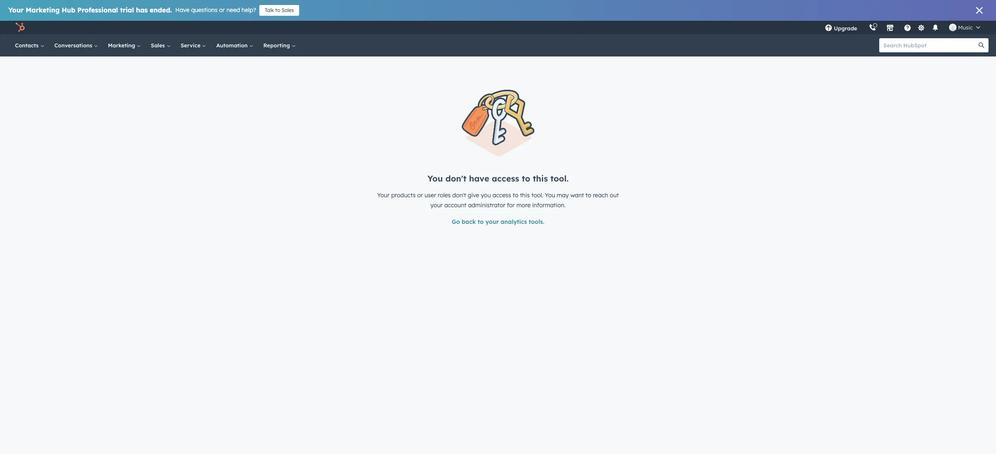 Task type: vqa. For each thing, say whether or not it's contained in the screenshot.
"Search ID, name, or description" search box
no



Task type: describe. For each thing, give the bounding box(es) containing it.
0 vertical spatial marketing
[[26, 6, 60, 14]]

roles
[[438, 192, 451, 199]]

calling icon button
[[866, 22, 880, 33]]

to right want at the top
[[586, 192, 592, 199]]

automation link
[[211, 34, 259, 57]]

calling icon image
[[869, 24, 877, 32]]

has
[[136, 6, 148, 14]]

music
[[959, 24, 973, 31]]

to up for
[[513, 192, 519, 199]]

0 vertical spatial this
[[533, 174, 548, 184]]

reporting
[[264, 42, 292, 49]]

help button
[[901, 21, 915, 34]]

contacts
[[15, 42, 40, 49]]

marketplaces image
[[887, 25, 894, 32]]

go
[[452, 218, 460, 226]]

to right the 'back'
[[478, 218, 484, 226]]

your for marketing
[[8, 6, 24, 14]]

for
[[507, 202, 515, 209]]

automation
[[216, 42, 249, 49]]

conversations
[[54, 42, 94, 49]]

reporting link
[[259, 34, 301, 57]]

or inside your marketing hub professional trial has ended. have questions or need help?
[[219, 6, 225, 14]]

professional
[[77, 6, 118, 14]]

help?
[[242, 6, 256, 14]]

analytics
[[501, 218, 527, 226]]

go back to your analytics tools. link
[[452, 218, 545, 226]]

you
[[481, 192, 491, 199]]

upgrade
[[834, 25, 858, 32]]

you don't have access to this tool. alert
[[374, 90, 623, 234]]

want
[[571, 192, 584, 199]]

your marketing hub professional trial has ended. have questions or need help?
[[8, 6, 256, 14]]

search image
[[979, 42, 985, 48]]

more
[[517, 202, 531, 209]]

talk to sales
[[265, 7, 294, 13]]

marketplaces button
[[882, 21, 899, 34]]

talk to sales button
[[260, 5, 300, 16]]

ended.
[[150, 6, 172, 14]]

sales inside button
[[282, 7, 294, 13]]

go back to your analytics tools.
[[452, 218, 545, 226]]

have
[[175, 6, 190, 14]]

tool. inside your products or user roles don't give you access to this tool. you may want to reach out your account administrator for more information.
[[532, 192, 544, 199]]

search button
[[975, 38, 989, 52]]

access inside your products or user roles don't give you access to this tool. you may want to reach out your account administrator for more information.
[[493, 192, 511, 199]]

account
[[445, 202, 467, 209]]

hubspot image
[[15, 22, 25, 32]]



Task type: locate. For each thing, give the bounding box(es) containing it.
don't up 'roles'
[[446, 174, 467, 184]]

menu item
[[864, 21, 865, 34]]

or left need
[[219, 6, 225, 14]]

upgrade image
[[825, 25, 833, 32]]

need
[[227, 6, 240, 14]]

Search HubSpot search field
[[880, 38, 982, 52]]

1 vertical spatial or
[[417, 192, 423, 199]]

your inside your products or user roles don't give you access to this tool. you may want to reach out your account administrator for more information.
[[431, 202, 443, 209]]

tool. up information.
[[532, 192, 544, 199]]

talk
[[265, 7, 274, 13]]

sales link
[[146, 34, 176, 57]]

notifications image
[[932, 25, 940, 32]]

greg robinson image
[[950, 24, 957, 31]]

0 vertical spatial access
[[492, 174, 520, 184]]

conversations link
[[49, 34, 103, 57]]

0 vertical spatial your
[[8, 6, 24, 14]]

your down user
[[431, 202, 443, 209]]

0 vertical spatial your
[[431, 202, 443, 209]]

1 vertical spatial you
[[545, 192, 555, 199]]

questions
[[191, 6, 218, 14]]

1 horizontal spatial your
[[486, 218, 499, 226]]

give
[[468, 192, 480, 199]]

trial
[[120, 6, 134, 14]]

0 horizontal spatial your
[[8, 6, 24, 14]]

0 vertical spatial tool.
[[551, 174, 569, 184]]

1 vertical spatial your
[[486, 218, 499, 226]]

to right 'talk'
[[275, 7, 280, 13]]

you inside your products or user roles don't give you access to this tool. you may want to reach out your account administrator for more information.
[[545, 192, 555, 199]]

1 horizontal spatial tool.
[[551, 174, 569, 184]]

0 vertical spatial you
[[428, 174, 443, 184]]

your for products
[[377, 192, 390, 199]]

marketing inside marketing link
[[108, 42, 137, 49]]

your products or user roles don't give you access to this tool. you may want to reach out your account administrator for more information.
[[377, 192, 619, 209]]

1 horizontal spatial your
[[377, 192, 390, 199]]

service
[[181, 42, 202, 49]]

marketing left hub
[[26, 6, 60, 14]]

help image
[[904, 25, 912, 32]]

to up more
[[522, 174, 531, 184]]

1 vertical spatial sales
[[151, 42, 167, 49]]

0 horizontal spatial tool.
[[532, 192, 544, 199]]

1 vertical spatial don't
[[453, 192, 466, 199]]

tool. up may
[[551, 174, 569, 184]]

don't inside your products or user roles don't give you access to this tool. you may want to reach out your account administrator for more information.
[[453, 192, 466, 199]]

marketing link
[[103, 34, 146, 57]]

this up information.
[[533, 174, 548, 184]]

marketing
[[26, 6, 60, 14], [108, 42, 137, 49]]

your down administrator
[[486, 218, 499, 226]]

sales left service
[[151, 42, 167, 49]]

0 horizontal spatial this
[[520, 192, 530, 199]]

1 horizontal spatial marketing
[[108, 42, 137, 49]]

administrator
[[468, 202, 506, 209]]

your
[[431, 202, 443, 209], [486, 218, 499, 226]]

or inside your products or user roles don't give you access to this tool. you may want to reach out your account administrator for more information.
[[417, 192, 423, 199]]

don't up account in the left of the page
[[453, 192, 466, 199]]

0 horizontal spatial you
[[428, 174, 443, 184]]

1 horizontal spatial sales
[[282, 7, 294, 13]]

hub
[[62, 6, 75, 14]]

this up more
[[520, 192, 530, 199]]

service link
[[176, 34, 211, 57]]

have
[[469, 174, 490, 184]]

may
[[557, 192, 569, 199]]

0 horizontal spatial or
[[219, 6, 225, 14]]

to
[[275, 7, 280, 13], [522, 174, 531, 184], [513, 192, 519, 199], [586, 192, 592, 199], [478, 218, 484, 226]]

you up user
[[428, 174, 443, 184]]

your left products
[[377, 192, 390, 199]]

don't
[[446, 174, 467, 184], [453, 192, 466, 199]]

0 horizontal spatial sales
[[151, 42, 167, 49]]

reach
[[593, 192, 609, 199]]

back
[[462, 218, 476, 226]]

sales
[[282, 7, 294, 13], [151, 42, 167, 49]]

1 vertical spatial your
[[377, 192, 390, 199]]

0 vertical spatial sales
[[282, 7, 294, 13]]

menu containing music
[[819, 21, 987, 34]]

1 vertical spatial marketing
[[108, 42, 137, 49]]

to inside button
[[275, 7, 280, 13]]

hubspot link
[[10, 22, 31, 32]]

you don't have access to this tool.
[[428, 174, 569, 184]]

1 horizontal spatial or
[[417, 192, 423, 199]]

information.
[[533, 202, 566, 209]]

this inside your products or user roles don't give you access to this tool. you may want to reach out your account administrator for more information.
[[520, 192, 530, 199]]

this
[[533, 174, 548, 184], [520, 192, 530, 199]]

access
[[492, 174, 520, 184], [493, 192, 511, 199]]

0 horizontal spatial marketing
[[26, 6, 60, 14]]

1 horizontal spatial this
[[533, 174, 548, 184]]

your up hubspot "icon"
[[8, 6, 24, 14]]

0 horizontal spatial your
[[431, 202, 443, 209]]

settings image
[[918, 24, 926, 32]]

0 vertical spatial or
[[219, 6, 225, 14]]

contacts link
[[10, 34, 49, 57]]

marketing down "trial"
[[108, 42, 137, 49]]

notifications button
[[929, 21, 943, 34]]

or left user
[[417, 192, 423, 199]]

access up your products or user roles don't give you access to this tool. you may want to reach out your account administrator for more information. on the top of page
[[492, 174, 520, 184]]

user
[[425, 192, 436, 199]]

tools.
[[529, 218, 545, 226]]

tool.
[[551, 174, 569, 184], [532, 192, 544, 199]]

settings link
[[917, 23, 927, 32]]

1 vertical spatial this
[[520, 192, 530, 199]]

access up for
[[493, 192, 511, 199]]

sales right 'talk'
[[282, 7, 294, 13]]

1 horizontal spatial you
[[545, 192, 555, 199]]

music button
[[945, 21, 986, 34]]

you
[[428, 174, 443, 184], [545, 192, 555, 199]]

1 vertical spatial access
[[493, 192, 511, 199]]

your
[[8, 6, 24, 14], [377, 192, 390, 199]]

1 vertical spatial tool.
[[532, 192, 544, 199]]

0 vertical spatial don't
[[446, 174, 467, 184]]

or
[[219, 6, 225, 14], [417, 192, 423, 199]]

close image
[[977, 7, 983, 14]]

products
[[391, 192, 416, 199]]

menu
[[819, 21, 987, 34]]

out
[[610, 192, 619, 199]]

you up information.
[[545, 192, 555, 199]]

your inside your products or user roles don't give you access to this tool. you may want to reach out your account administrator for more information.
[[377, 192, 390, 199]]



